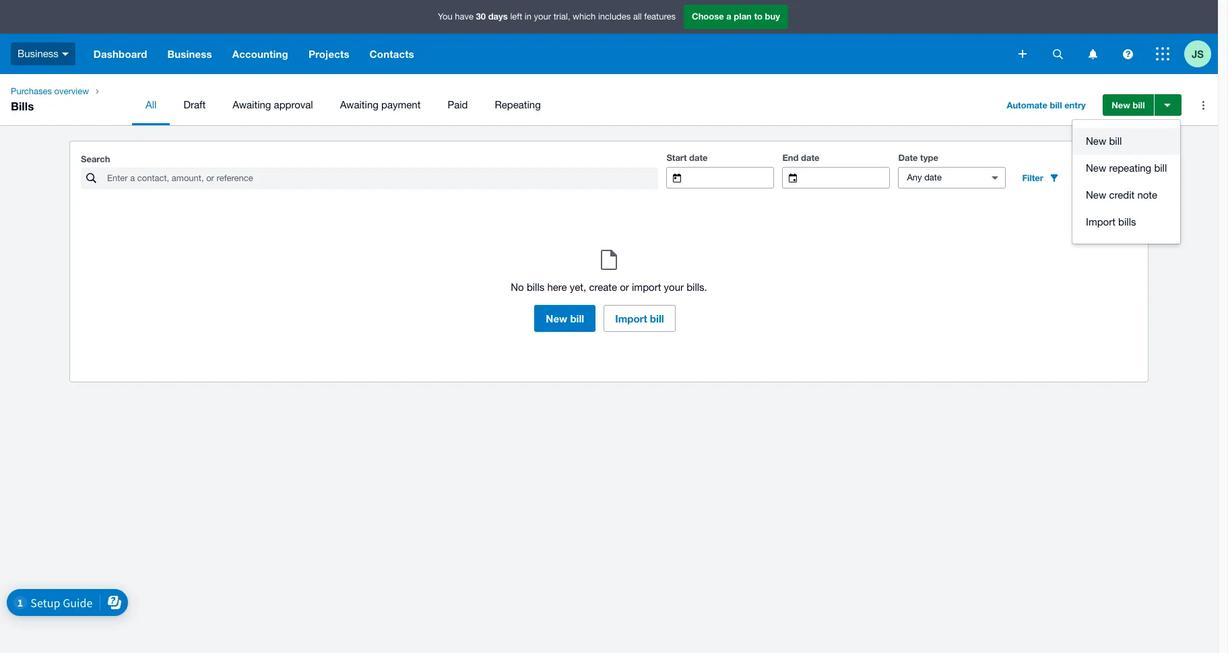 Task type: locate. For each thing, give the bounding box(es) containing it.
group
[[1073, 120, 1181, 244]]

new inside "link"
[[1086, 189, 1107, 201]]

bill up new bill link
[[1133, 100, 1145, 111]]

0 horizontal spatial awaiting
[[233, 99, 271, 111]]

automate bill entry
[[1007, 100, 1086, 111]]

new repeating bill
[[1086, 162, 1167, 174]]

1 horizontal spatial new bill button
[[1103, 94, 1154, 116]]

1 awaiting from the left
[[233, 99, 271, 111]]

overflow menu image
[[1190, 92, 1217, 119]]

awaiting payment link
[[327, 85, 434, 125]]

import bills
[[1086, 216, 1136, 228]]

new up columns
[[1086, 135, 1107, 147]]

new down columns
[[1086, 189, 1107, 201]]

plan
[[734, 11, 752, 22]]

2 awaiting from the left
[[340, 99, 379, 111]]

you
[[438, 12, 453, 22]]

bills right "no"
[[527, 282, 545, 293]]

new bill down here
[[546, 313, 584, 325]]

new bill button down here
[[535, 305, 596, 332]]

accounting button
[[222, 34, 298, 74]]

import down new credit note
[[1086, 216, 1116, 228]]

list box
[[1073, 120, 1181, 244]]

0 vertical spatial new bill
[[1112, 100, 1145, 111]]

0 vertical spatial new bill button
[[1103, 94, 1154, 116]]

0 horizontal spatial date
[[689, 152, 708, 163]]

buy
[[765, 11, 780, 22]]

features
[[644, 12, 676, 22]]

new bill up new repeating bill
[[1086, 135, 1122, 147]]

js
[[1192, 48, 1204, 60]]

new for new bill link
[[1086, 135, 1107, 147]]

new bill
[[1112, 100, 1145, 111], [1086, 135, 1122, 147], [546, 313, 584, 325]]

automate bill entry button
[[999, 94, 1094, 116]]

business button
[[0, 34, 83, 74], [157, 34, 222, 74]]

new bill button
[[1103, 94, 1154, 116], [535, 305, 596, 332]]

import
[[1086, 216, 1116, 228], [615, 313, 647, 325]]

import bills link
[[1073, 209, 1181, 236]]

bill left entry
[[1050, 100, 1062, 111]]

import bill
[[615, 313, 664, 325]]

awaiting
[[233, 99, 271, 111], [340, 99, 379, 111]]

date
[[689, 152, 708, 163], [801, 152, 820, 163]]

new bill button up new bill link
[[1103, 94, 1154, 116]]

date right start
[[689, 152, 708, 163]]

bills down new credit note "link"
[[1119, 216, 1136, 228]]

dashboard
[[94, 48, 147, 60]]

1 horizontal spatial bills
[[1119, 216, 1136, 228]]

type
[[921, 152, 939, 163]]

your left bills. at the right of page
[[664, 282, 684, 293]]

columns button
[[1068, 167, 1137, 189]]

in
[[525, 12, 532, 22]]

svg image
[[1053, 49, 1063, 59], [1089, 49, 1097, 59], [1123, 49, 1133, 59], [1019, 50, 1027, 58], [62, 52, 69, 56]]

1 horizontal spatial business button
[[157, 34, 222, 74]]

have
[[455, 12, 474, 22]]

2 business button from the left
[[157, 34, 222, 74]]

bill up new repeating bill
[[1109, 135, 1122, 147]]

you have 30 days left in your trial, which includes all features
[[438, 11, 676, 22]]

bills inside group
[[1119, 216, 1136, 228]]

date right end at the right of page
[[801, 152, 820, 163]]

bill
[[1050, 100, 1062, 111], [1133, 100, 1145, 111], [1109, 135, 1122, 147], [1155, 162, 1167, 174], [570, 313, 584, 325], [650, 313, 664, 325]]

new bill up new bill link
[[1112, 100, 1145, 111]]

awaiting left the payment
[[340, 99, 379, 111]]

0 vertical spatial bills
[[1119, 216, 1136, 228]]

new left repeating
[[1086, 162, 1107, 174]]

1 horizontal spatial awaiting
[[340, 99, 379, 111]]

0 vertical spatial your
[[534, 12, 551, 22]]

1 horizontal spatial your
[[664, 282, 684, 293]]

start
[[667, 152, 687, 163]]

0 vertical spatial import
[[1086, 216, 1116, 228]]

choose
[[692, 11, 724, 22]]

to
[[754, 11, 763, 22]]

business
[[18, 48, 59, 59], [167, 48, 212, 60]]

business up draft
[[167, 48, 212, 60]]

1 vertical spatial new bill
[[1086, 135, 1122, 147]]

date
[[899, 152, 918, 163]]

paid
[[448, 99, 468, 111]]

trial,
[[554, 12, 570, 22]]

1 business button from the left
[[0, 34, 83, 74]]

new up new bill link
[[1112, 100, 1131, 111]]

contacts button
[[360, 34, 424, 74]]

svg image
[[1156, 47, 1170, 61]]

your right the in
[[534, 12, 551, 22]]

2 date from the left
[[801, 152, 820, 163]]

business up 'purchases'
[[18, 48, 59, 59]]

awaiting left "approval"
[[233, 99, 271, 111]]

1 horizontal spatial date
[[801, 152, 820, 163]]

1 date from the left
[[689, 152, 708, 163]]

list box containing new bill
[[1073, 120, 1181, 244]]

bill inside button
[[650, 313, 664, 325]]

1 horizontal spatial import
[[1086, 216, 1116, 228]]

navigation
[[83, 34, 1009, 74]]

import bill button
[[604, 305, 676, 332]]

bills.
[[687, 282, 707, 293]]

banner containing js
[[0, 0, 1218, 74]]

bills
[[1119, 216, 1136, 228], [527, 282, 545, 293]]

business button up purchases overview
[[0, 34, 83, 74]]

purchases overview link
[[5, 85, 94, 98]]

0 horizontal spatial business button
[[0, 34, 83, 74]]

purchases overview
[[11, 86, 89, 96]]

credit
[[1109, 189, 1135, 201]]

1 vertical spatial new bill button
[[535, 305, 596, 332]]

End date field
[[808, 168, 890, 188]]

import for import bills
[[1086, 216, 1116, 228]]

end date
[[783, 152, 820, 163]]

0 horizontal spatial import
[[615, 313, 647, 325]]

repeating link
[[481, 85, 554, 125]]

new repeating bill link
[[1073, 155, 1181, 182]]

awaiting payment
[[340, 99, 421, 111]]

search
[[81, 154, 110, 164]]

new credit note link
[[1073, 182, 1181, 209]]

business button up draft
[[157, 34, 222, 74]]

bill down import
[[650, 313, 664, 325]]

0 horizontal spatial bills
[[527, 282, 545, 293]]

left
[[510, 12, 522, 22]]

0 horizontal spatial new bill button
[[535, 305, 596, 332]]

0 horizontal spatial your
[[534, 12, 551, 22]]

new
[[1112, 100, 1131, 111], [1086, 135, 1107, 147], [1086, 162, 1107, 174], [1086, 189, 1107, 201], [546, 313, 568, 325]]

1 vertical spatial bills
[[527, 282, 545, 293]]

1 vertical spatial import
[[615, 313, 647, 325]]

draft link
[[170, 85, 219, 125]]

banner
[[0, 0, 1218, 74]]

end
[[783, 152, 799, 163]]

your
[[534, 12, 551, 22], [664, 282, 684, 293]]

import inside button
[[615, 313, 647, 325]]

new bill inside bills navigation
[[1112, 100, 1145, 111]]

menu
[[132, 85, 988, 125]]

bill down yet, at the top of page
[[570, 313, 584, 325]]

projects
[[309, 48, 349, 60]]

import down or
[[615, 313, 647, 325]]

group containing new bill
[[1073, 120, 1181, 244]]

all link
[[132, 85, 170, 125]]

entry
[[1065, 100, 1086, 111]]

awaiting for awaiting approval
[[233, 99, 271, 111]]

here
[[547, 282, 567, 293]]

menu containing all
[[132, 85, 988, 125]]

choose a plan to buy
[[692, 11, 780, 22]]

new bill button inside bills navigation
[[1103, 94, 1154, 116]]

1 horizontal spatial business
[[167, 48, 212, 60]]



Task type: vqa. For each thing, say whether or not it's contained in the screenshot.
Dialog at top
no



Task type: describe. For each thing, give the bounding box(es) containing it.
date type
[[899, 152, 939, 163]]

a
[[727, 11, 732, 22]]

date for end date
[[801, 152, 820, 163]]

awaiting approval link
[[219, 85, 327, 125]]

or
[[620, 282, 629, 293]]

new bill inside new bill link
[[1086, 135, 1122, 147]]

Start date field
[[692, 168, 774, 188]]

your inside you have 30 days left in your trial, which includes all features
[[534, 12, 551, 22]]

yet,
[[570, 282, 586, 293]]

bills navigation
[[0, 74, 1218, 125]]

new credit note
[[1086, 189, 1158, 201]]

bills
[[11, 99, 34, 113]]

date for start date
[[689, 152, 708, 163]]

start date
[[667, 152, 708, 163]]

dashboard link
[[83, 34, 157, 74]]

new for new credit note "link"
[[1086, 189, 1107, 201]]

bills for no
[[527, 282, 545, 293]]

import for import bill
[[615, 313, 647, 325]]

new inside bills navigation
[[1112, 100, 1131, 111]]

navigation containing dashboard
[[83, 34, 1009, 74]]

bills for import
[[1119, 216, 1136, 228]]

days
[[488, 11, 508, 22]]

which
[[573, 12, 596, 22]]

bill inside popup button
[[1050, 100, 1062, 111]]

30
[[476, 11, 486, 22]]

repeating
[[495, 99, 541, 111]]

approval
[[274, 99, 313, 111]]

awaiting for awaiting payment
[[340, 99, 379, 111]]

new for new repeating bill link
[[1086, 162, 1107, 174]]

payment
[[381, 99, 421, 111]]

Date type field
[[899, 168, 981, 188]]

purchases
[[11, 86, 52, 96]]

contacts
[[370, 48, 414, 60]]

all
[[146, 99, 157, 111]]

menu inside bills navigation
[[132, 85, 988, 125]]

note
[[1138, 189, 1158, 201]]

new bill link
[[1073, 128, 1181, 155]]

new down here
[[546, 313, 568, 325]]

no
[[511, 282, 524, 293]]

bill up note
[[1155, 162, 1167, 174]]

no bills here yet, create or import your bills.
[[511, 282, 707, 293]]

0 horizontal spatial business
[[18, 48, 59, 59]]

repeating
[[1109, 162, 1152, 174]]

all
[[633, 12, 642, 22]]

accounting
[[232, 48, 288, 60]]

Search field
[[106, 168, 659, 189]]

draft
[[184, 99, 206, 111]]

import
[[632, 282, 661, 293]]

includes
[[598, 12, 631, 22]]

projects button
[[298, 34, 360, 74]]

create
[[589, 282, 617, 293]]

filter button
[[1014, 167, 1068, 189]]

js button
[[1185, 34, 1218, 74]]

overview
[[54, 86, 89, 96]]

filter
[[1023, 173, 1044, 183]]

paid link
[[434, 85, 481, 125]]

2 vertical spatial new bill
[[546, 313, 584, 325]]

automate
[[1007, 100, 1048, 111]]

awaiting approval
[[233, 99, 313, 111]]

1 vertical spatial your
[[664, 282, 684, 293]]

columns
[[1076, 173, 1113, 183]]



